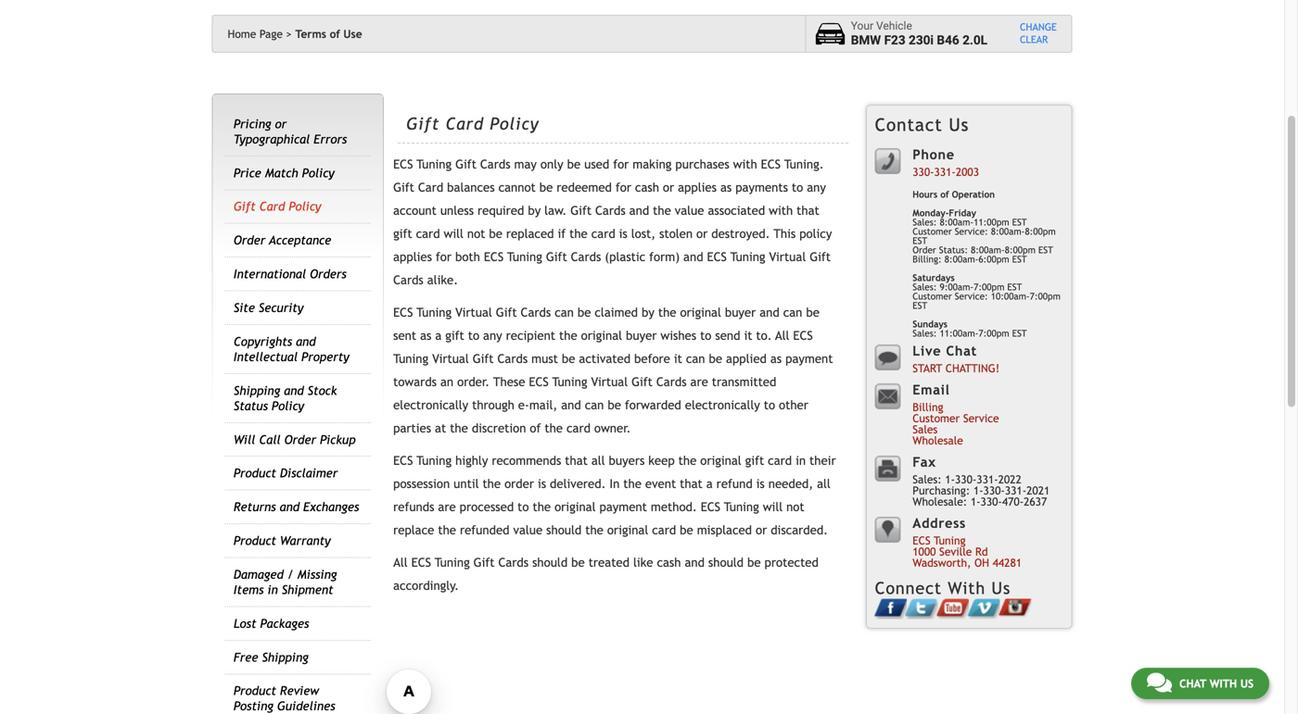 Task type: describe. For each thing, give the bounding box(es) containing it.
the right at
[[450, 422, 468, 436]]

330- down 2022
[[981, 495, 1002, 508]]

2 horizontal spatial 331-
[[1005, 484, 1027, 497]]

0 horizontal spatial is
[[538, 477, 546, 492]]

property
[[301, 350, 349, 364]]

8:00am- up 9:00am-
[[945, 254, 978, 265]]

2 vertical spatial as
[[770, 352, 782, 366]]

7:00pm right 9:00am-
[[1030, 291, 1061, 302]]

any inside ecs tuning virtual gift cards can be claimed by the original buyer and can be sent as a gift to any recipient the original buyer wishes to send it to. all ecs tuning virtual gift cards must be activated before it can be applied as payment towards an order. these ecs tuning virtual gift cards are transmitted electronically through e-mail, and can be forwarded electronically to other parties at the discretion of the card owner.
[[483, 329, 502, 343]]

hours
[[913, 189, 938, 200]]

virtual up "an"
[[432, 352, 469, 366]]

live
[[913, 343, 941, 359]]

home
[[228, 27, 256, 40]]

site security link
[[234, 301, 304, 315]]

8:00am- down 11:00pm
[[971, 245, 1005, 255]]

11:00pm
[[974, 217, 1009, 228]]

be left treated
[[571, 556, 585, 570]]

tuning down refund
[[724, 500, 759, 515]]

refunded
[[460, 524, 509, 538]]

errors
[[314, 132, 347, 146]]

before
[[634, 352, 670, 366]]

the up treated
[[585, 524, 603, 538]]

tuning down replaced
[[507, 250, 542, 264]]

call
[[259, 433, 281, 447]]

8:00am- up 6:00pm
[[991, 226, 1025, 237]]

returns and exchanges link
[[234, 500, 359, 515]]

be down the only
[[539, 180, 553, 195]]

ecs right to.
[[793, 329, 813, 343]]

terms of use
[[295, 27, 362, 40]]

payment inside ecs tuning virtual gift cards can be claimed by the original buyer and can be sent as a gift to any recipient the original buyer wishes to send it to. all ecs tuning virtual gift cards must be activated before it can be applied as payment towards an order. these ecs tuning virtual gift cards are transmitted electronically through e-mail, and can be forwarded electronically to other parties at the discretion of the card owner.
[[785, 352, 833, 366]]

needed,
[[768, 477, 813, 492]]

transmitted
[[712, 375, 776, 390]]

misplaced
[[697, 524, 752, 538]]

both
[[455, 250, 480, 264]]

cards inside 'all ecs tuning gift cards should be treated like cash and should be protected accordingly.'
[[498, 556, 529, 570]]

activated
[[579, 352, 631, 366]]

will call order pickup link
[[234, 433, 356, 447]]

331- inside phone 330-331-2003
[[934, 165, 956, 178]]

can down wishes
[[686, 352, 705, 366]]

email billing customer service sales wholesale
[[913, 382, 999, 447]]

forwarded
[[625, 398, 681, 413]]

1- right wholesale:
[[971, 495, 981, 508]]

order inside hours of operation monday-friday sales: 8:00am-11:00pm est customer service: 8:00am-8:00pm est order status: 8:00am-8:00pm est billing: 8:00am-6:00pm est saturdays sales: 9:00am-7:00pm est customer service: 10:00am-7:00pm est sundays sales: 11:00am-7:00pm est
[[913, 245, 936, 255]]

returns and exchanges
[[234, 500, 359, 515]]

the down the order
[[533, 500, 551, 515]]

product disclaimer
[[234, 467, 338, 481]]

live chat start chatting!
[[913, 343, 1000, 375]]

and right mail,
[[561, 398, 581, 413]]

be down "send"
[[709, 352, 722, 366]]

recipient
[[506, 329, 555, 343]]

damaged / missing items in shipment
[[234, 568, 337, 598]]

sales: inside fax sales: 1-330-331-2022 purchasing: 1-330-331-2021 wholesale: 1-330-470-2637
[[913, 473, 942, 486]]

destroyed.
[[711, 227, 770, 241]]

your
[[851, 20, 873, 33]]

be right must
[[562, 352, 575, 366]]

cards down redeemed
[[595, 204, 626, 218]]

card inside ecs tuning gift cards may only be used for making purchases with ecs tuning. gift card balances cannot be redeemed for cash or applies as payments to any account unless required by law. gift cards and the value associated with that gift card will not be replaced if the card is lost, stolen or destroyed. this policy applies for both ecs tuning gift cards (plastic form) and ecs tuning virtual gift cards alike.
[[418, 180, 443, 195]]

pickup
[[320, 433, 356, 447]]

gift inside ecs tuning highly recommends that all buyers keep the original gift card in their possession until the order is delivered. in the event that a refund is needed, all refunds are processed to the original payment method. ecs tuning will not replace the refunded value should the original card be misplaced or discarded.
[[745, 454, 764, 468]]

ecs down destroyed.
[[707, 250, 727, 264]]

should left treated
[[532, 556, 568, 570]]

2 vertical spatial card
[[259, 200, 285, 214]]

policy down errors
[[302, 166, 335, 180]]

original down 'delivered.'
[[555, 500, 596, 515]]

sales link
[[913, 423, 938, 436]]

order.
[[457, 375, 490, 390]]

by inside ecs tuning gift cards may only be used for making purchases with ecs tuning. gift card balances cannot be redeemed for cash or applies as payments to any account unless required by law. gift cards and the value associated with that gift card will not be replaced if the card is lost, stolen or destroyed. this policy applies for both ecs tuning gift cards (plastic form) and ecs tuning virtual gift cards alike.
[[528, 204, 541, 218]]

11:00am-
[[940, 328, 978, 339]]

policy up may
[[490, 114, 539, 134]]

lost
[[234, 617, 256, 631]]

1- up wholesale:
[[945, 473, 955, 486]]

service
[[963, 412, 999, 425]]

price match policy
[[234, 166, 335, 180]]

your vehicle bmw f23 230i b46 2.0l
[[851, 20, 987, 48]]

gift inside ecs tuning virtual gift cards can be claimed by the original buyer and can be sent as a gift to any recipient the original buyer wishes to send it to. all ecs tuning virtual gift cards must be activated before it can be applied as payment towards an order. these ecs tuning virtual gift cards are transmitted electronically through e-mail, and can be forwarded electronically to other parties at the discretion of the card owner.
[[445, 329, 464, 343]]

payments
[[735, 180, 788, 195]]

virtual down activated
[[591, 375, 628, 390]]

0 horizontal spatial all
[[591, 454, 605, 468]]

tuning up 'possession'
[[417, 454, 452, 468]]

tuning inside 'address ecs tuning 1000 seville rd wadsworth, oh 44281'
[[934, 534, 966, 547]]

us for connect
[[992, 579, 1011, 598]]

tuning.
[[784, 157, 824, 172]]

bmw
[[851, 33, 881, 48]]

sales
[[913, 423, 938, 436]]

to.
[[756, 329, 772, 343]]

and right form)
[[683, 250, 703, 264]]

ecs up payments
[[761, 157, 781, 172]]

the right the replace
[[438, 524, 456, 538]]

treated
[[588, 556, 630, 570]]

330- up wholesale:
[[955, 473, 977, 486]]

tuning up balances at the left of page
[[417, 157, 452, 172]]

wishes
[[661, 329, 696, 343]]

purchases
[[675, 157, 729, 172]]

should down misplaced
[[708, 556, 744, 570]]

1 horizontal spatial 331-
[[977, 473, 998, 486]]

unless
[[440, 204, 474, 218]]

customer inside email billing customer service sales wholesale
[[913, 412, 960, 425]]

can down "this"
[[783, 306, 802, 320]]

will
[[234, 433, 255, 447]]

be up owner.
[[608, 398, 621, 413]]

to up order.
[[468, 329, 479, 343]]

may
[[514, 157, 537, 172]]

replaced
[[506, 227, 554, 241]]

not inside ecs tuning gift cards may only be used for making purchases with ecs tuning. gift card balances cannot be redeemed for cash or applies as payments to any account unless required by law. gift cards and the value associated with that gift card will not be replaced if the card is lost, stolen or destroyed. this policy applies for both ecs tuning gift cards (plastic form) and ecs tuning virtual gift cards alike.
[[467, 227, 485, 241]]

cards up forwarded
[[656, 375, 687, 390]]

rd
[[975, 545, 988, 558]]

can up owner.
[[585, 398, 604, 413]]

any inside ecs tuning gift cards may only be used for making purchases with ecs tuning. gift card balances cannot be redeemed for cash or applies as payments to any account unless required by law. gift cards and the value associated with that gift card will not be replaced if the card is lost, stolen or destroyed. this policy applies for both ecs tuning gift cards (plastic form) and ecs tuning virtual gift cards alike.
[[807, 180, 826, 195]]

2.0l
[[963, 33, 987, 48]]

cash inside 'all ecs tuning gift cards should be treated like cash and should be protected accordingly.'
[[657, 556, 681, 570]]

0 horizontal spatial order
[[234, 233, 265, 248]]

1 vertical spatial shipping
[[262, 651, 309, 665]]

the up processed
[[483, 477, 501, 492]]

sent
[[393, 329, 416, 343]]

be left claimed
[[578, 306, 591, 320]]

used
[[584, 157, 609, 172]]

typographical
[[234, 132, 310, 146]]

parties
[[393, 422, 431, 436]]

7:00pm down 10:00am-
[[978, 328, 1009, 339]]

processed
[[460, 500, 514, 515]]

ecs tuning highly recommends that all buyers keep the original gift card in their possession until the order is delivered. in the event that a refund is needed, all refunds are processed to the original payment method. ecs tuning will not replace the refunded value should the original card be misplaced or discarded.
[[393, 454, 836, 538]]

2 horizontal spatial card
[[446, 114, 484, 134]]

be right the only
[[567, 157, 581, 172]]

8:00am- up status:
[[940, 217, 974, 228]]

site security
[[234, 301, 304, 315]]

2 horizontal spatial is
[[756, 477, 765, 492]]

tuning down must
[[552, 375, 587, 390]]

2 vertical spatial that
[[680, 477, 703, 492]]

ecs up the 'account'
[[393, 157, 413, 172]]

original up wishes
[[680, 306, 721, 320]]

original up activated
[[581, 329, 622, 343]]

1 horizontal spatial with
[[769, 204, 793, 218]]

change link
[[1020, 21, 1057, 34]]

virtual down the alike. on the left
[[455, 306, 492, 320]]

0 horizontal spatial gift card policy
[[234, 200, 321, 214]]

claimed
[[595, 306, 638, 320]]

card up needed, at the bottom
[[768, 454, 792, 468]]

copyrights and intellectual property
[[234, 335, 349, 364]]

2 sales: from the top
[[913, 282, 937, 292]]

original up the like
[[607, 524, 648, 538]]

the right in
[[623, 477, 642, 492]]

guidelines
[[277, 700, 335, 714]]

contact us
[[875, 114, 969, 135]]

policy inside shipping and stock status policy
[[272, 399, 304, 413]]

returns
[[234, 500, 276, 515]]

the down mail,
[[545, 422, 563, 436]]

the up stolen
[[653, 204, 671, 218]]

1 vertical spatial 8:00pm
[[1005, 245, 1036, 255]]

pricing or typographical errors
[[234, 117, 347, 146]]

warranty
[[280, 534, 331, 548]]

accordingly.
[[393, 579, 459, 594]]

0 vertical spatial us
[[949, 114, 969, 135]]

their
[[809, 454, 836, 468]]

1 vertical spatial it
[[674, 352, 682, 366]]

protected
[[764, 556, 819, 570]]

1 horizontal spatial chat
[[1179, 678, 1206, 691]]

refunds
[[393, 500, 434, 515]]

damaged / missing items in shipment link
[[234, 568, 337, 598]]

330- inside phone 330-331-2003
[[913, 165, 934, 178]]

ecs up sent
[[393, 306, 413, 320]]

a inside ecs tuning highly recommends that all buyers keep the original gift card in their possession until the order is delivered. in the event that a refund is needed, all refunds are processed to the original payment method. ecs tuning will not replace the refunded value should the original card be misplaced or discarded.
[[706, 477, 713, 492]]

wholesale
[[913, 434, 963, 447]]

1 vertical spatial all
[[817, 477, 831, 492]]

0 horizontal spatial that
[[565, 454, 588, 468]]

clear link
[[1020, 34, 1057, 46]]

the right keep
[[678, 454, 697, 468]]

0 horizontal spatial buyer
[[626, 329, 657, 343]]

chat inside 'live chat start chatting!'
[[946, 343, 977, 359]]

1 vertical spatial as
[[420, 329, 431, 343]]

and down product disclaimer link
[[280, 500, 300, 515]]

and inside 'all ecs tuning gift cards should be treated like cash and should be protected accordingly.'
[[685, 556, 705, 570]]

match
[[265, 166, 298, 180]]

2 customer from the top
[[913, 291, 952, 302]]

the right the recipient
[[559, 329, 577, 343]]

be down policy
[[806, 306, 820, 320]]

not inside ecs tuning highly recommends that all buyers keep the original gift card in their possession until the order is delivered. in the event that a refund is needed, all refunds are processed to the original payment method. ecs tuning will not replace the refunded value should the original card be misplaced or discarded.
[[786, 500, 804, 515]]

copyrights and intellectual property link
[[234, 335, 349, 364]]

or inside pricing or typographical errors
[[275, 117, 287, 131]]

tuning down the alike. on the left
[[417, 306, 452, 320]]

0 horizontal spatial with
[[733, 157, 757, 172]]

2022
[[998, 473, 1022, 486]]

ecs inside 'address ecs tuning 1000 seville rd wadsworth, oh 44281'
[[913, 534, 931, 547]]

7:00pm down 6:00pm
[[974, 282, 1004, 292]]

will inside ecs tuning gift cards may only be used for making purchases with ecs tuning. gift card balances cannot be redeemed for cash or applies as payments to any account unless required by law. gift cards and the value associated with that gift card will not be replaced if the card is lost, stolen or destroyed. this policy applies for both ecs tuning gift cards (plastic form) and ecs tuning virtual gift cards alike.
[[444, 227, 464, 241]]

keep
[[648, 454, 675, 468]]

original up refund
[[700, 454, 741, 468]]

cards up the recipient
[[521, 306, 551, 320]]

acceptance
[[269, 233, 331, 248]]

gift card policy link
[[234, 200, 321, 214]]

tuning down destroyed.
[[730, 250, 765, 264]]

ecs right both on the top left of the page
[[484, 250, 504, 264]]

pricing
[[234, 117, 271, 131]]

cash inside ecs tuning gift cards may only be used for making purchases with ecs tuning. gift card balances cannot be redeemed for cash or applies as payments to any account unless required by law. gift cards and the value associated with that gift card will not be replaced if the card is lost, stolen or destroyed. this policy applies for both ecs tuning gift cards (plastic form) and ecs tuning virtual gift cards alike.
[[635, 180, 659, 195]]

a inside ecs tuning virtual gift cards can be claimed by the original buyer and can be sent as a gift to any recipient the original buyer wishes to send it to. all ecs tuning virtual gift cards must be activated before it can be applied as payment towards an order. these ecs tuning virtual gift cards are transmitted electronically through e-mail, and can be forwarded electronically to other parties at the discretion of the card owner.
[[435, 329, 442, 343]]

or inside ecs tuning highly recommends that all buyers keep the original gift card in their possession until the order is delivered. in the event that a refund is needed, all refunds are processed to the original payment method. ecs tuning will not replace the refunded value should the original card be misplaced or discarded.
[[756, 524, 767, 538]]

cards left (plastic
[[571, 250, 601, 264]]

phone 330-331-2003
[[913, 147, 979, 178]]

and up to.
[[760, 306, 780, 320]]

to left "send"
[[700, 329, 712, 343]]

comments image
[[1147, 672, 1172, 694]]



Task type: locate. For each thing, give the bounding box(es) containing it.
should inside ecs tuning highly recommends that all buyers keep the original gift card in their possession until the order is delivered. in the event that a refund is needed, all refunds are processed to the original payment method. ecs tuning will not replace the refunded value should the original card be misplaced or discarded.
[[546, 524, 582, 538]]

shipping inside shipping and stock status policy
[[234, 384, 280, 398]]

with up "this"
[[769, 204, 793, 218]]

balances
[[447, 180, 495, 195]]

all up accordingly.
[[393, 556, 408, 570]]

are inside ecs tuning highly recommends that all buyers keep the original gift card in their possession until the order is delivered. in the event that a refund is needed, all refunds are processed to the original payment method. ecs tuning will not replace the refunded value should the original card be misplaced or discarded.
[[438, 500, 456, 515]]

0 horizontal spatial applies
[[393, 250, 432, 264]]

1 sales: from the top
[[913, 217, 937, 228]]

product
[[234, 467, 276, 481], [234, 534, 276, 548], [234, 684, 276, 699]]

1 vertical spatial any
[[483, 329, 502, 343]]

it
[[744, 329, 752, 343], [674, 352, 682, 366]]

1 vertical spatial for
[[616, 180, 631, 195]]

2 horizontal spatial gift
[[745, 454, 764, 468]]

tuning up towards
[[393, 352, 428, 366]]

are down until
[[438, 500, 456, 515]]

exchanges
[[303, 500, 359, 515]]

card down method.
[[652, 524, 676, 538]]

product for product review posting guidelines
[[234, 684, 276, 699]]

electronically up at
[[393, 398, 468, 413]]

packages
[[260, 617, 309, 631]]

email
[[913, 382, 950, 398]]

2 horizontal spatial as
[[770, 352, 782, 366]]

page
[[260, 27, 283, 40]]

0 vertical spatial service:
[[955, 226, 988, 237]]

2 vertical spatial product
[[234, 684, 276, 699]]

value inside ecs tuning highly recommends that all buyers keep the original gift card in their possession until the order is delivered. in the event that a refund is needed, all refunds are processed to the original payment method. ecs tuning will not replace the refunded value should the original card be misplaced or discarded.
[[513, 524, 543, 538]]

1 horizontal spatial order
[[284, 433, 316, 447]]

ecs up 'possession'
[[393, 454, 413, 468]]

and down misplaced
[[685, 556, 705, 570]]

1 horizontal spatial by
[[642, 306, 654, 320]]

all right to.
[[775, 329, 789, 343]]

1 product from the top
[[234, 467, 276, 481]]

be down method.
[[680, 524, 693, 538]]

gift card policy
[[406, 114, 539, 134], [234, 200, 321, 214]]

is right refund
[[756, 477, 765, 492]]

1 horizontal spatial value
[[675, 204, 704, 218]]

not up both on the top left of the page
[[467, 227, 485, 241]]

1 electronically from the left
[[393, 398, 468, 413]]

a
[[435, 329, 442, 343], [706, 477, 713, 492]]

not up discarded.
[[786, 500, 804, 515]]

1 horizontal spatial in
[[796, 454, 806, 468]]

product for product disclaimer
[[234, 467, 276, 481]]

0 horizontal spatial value
[[513, 524, 543, 538]]

a left refund
[[706, 477, 713, 492]]

product inside the product review posting guidelines
[[234, 684, 276, 699]]

0 vertical spatial product
[[234, 467, 276, 481]]

0 horizontal spatial will
[[444, 227, 464, 241]]

required
[[478, 204, 524, 218]]

by left law.
[[528, 204, 541, 218]]

intellectual
[[234, 350, 298, 364]]

contact
[[875, 114, 943, 135]]

us down 44281
[[992, 579, 1011, 598]]

0 vertical spatial gift
[[393, 227, 412, 241]]

ecs tuning gift cards may only be used for making purchases with ecs tuning. gift card balances cannot be redeemed for cash or applies as payments to any account unless required by law. gift cards and the value associated with that gift card will not be replaced if the card is lost, stolen or destroyed. this policy applies for both ecs tuning gift cards (plastic form) and ecs tuning virtual gift cards alike.
[[393, 157, 832, 288]]

0 vertical spatial chat
[[946, 343, 977, 359]]

1 horizontal spatial payment
[[785, 352, 833, 366]]

gift inside ecs tuning gift cards may only be used for making purchases with ecs tuning. gift card balances cannot be redeemed for cash or applies as payments to any account unless required by law. gift cards and the value associated with that gift card will not be replaced if the card is lost, stolen or destroyed. this policy applies for both ecs tuning gift cards (plastic form) and ecs tuning virtual gift cards alike.
[[393, 227, 412, 241]]

of inside hours of operation monday-friday sales: 8:00am-11:00pm est customer service: 8:00am-8:00pm est order status: 8:00am-8:00pm est billing: 8:00am-6:00pm est saturdays sales: 9:00am-7:00pm est customer service: 10:00am-7:00pm est sundays sales: 11:00am-7:00pm est
[[940, 189, 949, 200]]

all ecs tuning gift cards should be treated like cash and should be protected accordingly.
[[393, 556, 819, 594]]

0 vertical spatial will
[[444, 227, 464, 241]]

330- left 2637
[[983, 484, 1005, 497]]

2 horizontal spatial order
[[913, 245, 936, 255]]

sales: down fax
[[913, 473, 942, 486]]

0 vertical spatial shipping
[[234, 384, 280, 398]]

gift inside 'all ecs tuning gift cards should be treated like cash and should be protected accordingly.'
[[473, 556, 495, 570]]

if
[[558, 227, 566, 241]]

discretion
[[472, 422, 526, 436]]

4 sales: from the top
[[913, 473, 942, 486]]

6:00pm
[[978, 254, 1009, 265]]

saturdays
[[913, 273, 955, 283]]

2 vertical spatial of
[[530, 422, 541, 436]]

owner.
[[594, 422, 631, 436]]

e-
[[518, 398, 529, 413]]

value up stolen
[[675, 204, 704, 218]]

to inside ecs tuning highly recommends that all buyers keep the original gift card in their possession until the order is delivered. in the event that a refund is needed, all refunds are processed to the original payment method. ecs tuning will not replace the refunded value should the original card be misplaced or discarded.
[[518, 500, 529, 515]]

be down required
[[489, 227, 502, 241]]

address
[[913, 516, 966, 531]]

value inside ecs tuning gift cards may only be used for making purchases with ecs tuning. gift card balances cannot be redeemed for cash or applies as payments to any account unless required by law. gift cards and the value associated with that gift card will not be replaced if the card is lost, stolen or destroyed. this policy applies for both ecs tuning gift cards (plastic form) and ecs tuning virtual gift cards alike.
[[675, 204, 704, 218]]

or right stolen
[[696, 227, 708, 241]]

in inside damaged / missing items in shipment
[[267, 583, 278, 598]]

330- down phone
[[913, 165, 934, 178]]

policy up the acceptance
[[289, 200, 321, 214]]

2 product from the top
[[234, 534, 276, 548]]

billing link
[[913, 401, 943, 414]]

these
[[493, 375, 525, 390]]

event
[[645, 477, 676, 492]]

2 vertical spatial for
[[436, 250, 452, 264]]

order acceptance
[[234, 233, 331, 248]]

a right sent
[[435, 329, 442, 343]]

stolen
[[659, 227, 693, 241]]

free
[[234, 651, 258, 665]]

0 vertical spatial 8:00pm
[[1025, 226, 1056, 237]]

0 horizontal spatial us
[[949, 114, 969, 135]]

by
[[528, 204, 541, 218], [642, 306, 654, 320]]

lost packages
[[234, 617, 309, 631]]

buyer up before
[[626, 329, 657, 343]]

that inside ecs tuning gift cards may only be used for making purchases with ecs tuning. gift card balances cannot be redeemed for cash or applies as payments to any account unless required by law. gift cards and the value associated with that gift card will not be replaced if the card is lost, stolen or destroyed. this policy applies for both ecs tuning gift cards (plastic form) and ecs tuning virtual gift cards alike.
[[797, 204, 819, 218]]

order up international in the top of the page
[[234, 233, 265, 248]]

card
[[446, 114, 484, 134], [418, 180, 443, 195], [259, 200, 285, 214]]

1 vertical spatial buyer
[[626, 329, 657, 343]]

1 horizontal spatial as
[[720, 180, 732, 195]]

sundays
[[913, 319, 948, 330]]

policy up will call order pickup
[[272, 399, 304, 413]]

fax
[[913, 455, 936, 470]]

product disclaimer link
[[234, 467, 338, 481]]

cards left the alike. on the left
[[393, 273, 424, 288]]

0 vertical spatial of
[[330, 27, 340, 40]]

oh
[[975, 557, 989, 570]]

by inside ecs tuning virtual gift cards can be claimed by the original buyer and can be sent as a gift to any recipient the original buyer wishes to send it to. all ecs tuning virtual gift cards must be activated before it can be applied as payment towards an order. these ecs tuning virtual gift cards are transmitted electronically through e-mail, and can be forwarded electronically to other parties at the discretion of the card owner.
[[642, 306, 654, 320]]

the up wishes
[[658, 306, 676, 320]]

form)
[[649, 250, 680, 264]]

order right call
[[284, 433, 316, 447]]

any left the recipient
[[483, 329, 502, 343]]

and up property
[[296, 335, 316, 349]]

service:
[[955, 226, 988, 237], [955, 291, 988, 302]]

0 horizontal spatial it
[[674, 352, 682, 366]]

1 horizontal spatial card
[[418, 180, 443, 195]]

3 customer from the top
[[913, 412, 960, 425]]

or
[[275, 117, 287, 131], [663, 180, 674, 195], [696, 227, 708, 241], [756, 524, 767, 538]]

can up the recipient
[[555, 306, 574, 320]]

card down the 'account'
[[416, 227, 440, 241]]

international orders link
[[234, 267, 347, 281]]

items
[[234, 583, 264, 598]]

of for terms
[[330, 27, 340, 40]]

0 horizontal spatial all
[[393, 556, 408, 570]]

cash
[[635, 180, 659, 195], [657, 556, 681, 570]]

of
[[330, 27, 340, 40], [940, 189, 949, 200], [530, 422, 541, 436]]

cards up these
[[497, 352, 528, 366]]

tuning down 'address'
[[934, 534, 966, 547]]

order
[[234, 233, 265, 248], [913, 245, 936, 255], [284, 433, 316, 447]]

est
[[1012, 217, 1027, 228], [913, 235, 927, 246], [1038, 245, 1053, 255], [1012, 254, 1027, 265], [1007, 282, 1022, 292], [913, 300, 927, 311], [1012, 328, 1027, 339]]

to left other
[[764, 398, 775, 413]]

at
[[435, 422, 446, 436]]

1 vertical spatial payment
[[599, 500, 647, 515]]

applies up the alike. on the left
[[393, 250, 432, 264]]

of inside ecs tuning virtual gift cards can be claimed by the original buyer and can be sent as a gift to any recipient the original buyer wishes to send it to. all ecs tuning virtual gift cards must be activated before it can be applied as payment towards an order. these ecs tuning virtual gift cards are transmitted electronically through e-mail, and can be forwarded electronically to other parties at the discretion of the card owner.
[[530, 422, 541, 436]]

card inside ecs tuning virtual gift cards can be claimed by the original buyer and can be sent as a gift to any recipient the original buyer wishes to send it to. all ecs tuning virtual gift cards must be activated before it can be applied as payment towards an order. these ecs tuning virtual gift cards are transmitted electronically through e-mail, and can be forwarded electronically to other parties at the discretion of the card owner.
[[566, 422, 591, 436]]

that up policy
[[797, 204, 819, 218]]

1 horizontal spatial all
[[817, 477, 831, 492]]

44281
[[993, 557, 1022, 570]]

1 horizontal spatial gift
[[445, 329, 464, 343]]

product warranty
[[234, 534, 331, 548]]

product up 'returns'
[[234, 467, 276, 481]]

330-
[[913, 165, 934, 178], [955, 473, 977, 486], [983, 484, 1005, 497], [981, 495, 1002, 508]]

2 vertical spatial gift
[[745, 454, 764, 468]]

(plastic
[[605, 250, 646, 264]]

virtual down "this"
[[769, 250, 806, 264]]

is inside ecs tuning gift cards may only be used for making purchases with ecs tuning. gift card balances cannot be redeemed for cash or applies as payments to any account unless required by law. gift cards and the value associated with that gift card will not be replaced if the card is lost, stolen or destroyed. this policy applies for both ecs tuning gift cards (plastic form) and ecs tuning virtual gift cards alike.
[[619, 227, 627, 241]]

of down mail,
[[530, 422, 541, 436]]

are left transmitted
[[690, 375, 708, 390]]

that
[[797, 204, 819, 218], [565, 454, 588, 468], [680, 477, 703, 492]]

1 horizontal spatial will
[[763, 500, 783, 515]]

all left buyers
[[591, 454, 605, 468]]

1 horizontal spatial applies
[[678, 180, 717, 195]]

1- left 2022
[[973, 484, 983, 497]]

connect
[[875, 579, 942, 598]]

gift up "an"
[[445, 329, 464, 343]]

wholesale:
[[913, 495, 967, 508]]

0 vertical spatial are
[[690, 375, 708, 390]]

home page link
[[228, 27, 292, 40]]

0 horizontal spatial chat
[[946, 343, 977, 359]]

1 vertical spatial of
[[940, 189, 949, 200]]

copyrights
[[234, 335, 292, 349]]

1 vertical spatial gift
[[445, 329, 464, 343]]

1 horizontal spatial are
[[690, 375, 708, 390]]

to down tuning.
[[792, 180, 803, 195]]

2 horizontal spatial of
[[940, 189, 949, 200]]

connect with us
[[875, 579, 1011, 598]]

1 vertical spatial applies
[[393, 250, 432, 264]]

payment up other
[[785, 352, 833, 366]]

0 horizontal spatial 331-
[[934, 165, 956, 178]]

f23
[[884, 33, 906, 48]]

and up lost,
[[629, 204, 649, 218]]

1 horizontal spatial us
[[992, 579, 1011, 598]]

change clear
[[1020, 21, 1057, 45]]

with up payments
[[733, 157, 757, 172]]

2 horizontal spatial that
[[797, 204, 819, 218]]

electronically down transmitted
[[685, 398, 760, 413]]

of left use
[[330, 27, 340, 40]]

0 vertical spatial for
[[613, 157, 629, 172]]

site
[[234, 301, 255, 315]]

to inside ecs tuning gift cards may only be used for making purchases with ecs tuning. gift card balances cannot be redeemed for cash or applies as payments to any account unless required by law. gift cards and the value associated with that gift card will not be replaced if the card is lost, stolen or destroyed. this policy applies for both ecs tuning gift cards (plastic form) and ecs tuning virtual gift cards alike.
[[792, 180, 803, 195]]

ecs up mail,
[[529, 375, 549, 390]]

service: left 10:00am-
[[955, 291, 988, 302]]

0 horizontal spatial in
[[267, 583, 278, 598]]

this
[[774, 227, 796, 241]]

0 vertical spatial gift card policy
[[406, 114, 539, 134]]

payment inside ecs tuning highly recommends that all buyers keep the original gift card in their possession until the order is delivered. in the event that a refund is needed, all refunds are processed to the original payment method. ecs tuning will not replace the refunded value should the original card be misplaced or discarded.
[[599, 500, 647, 515]]

1 vertical spatial card
[[418, 180, 443, 195]]

0 horizontal spatial are
[[438, 500, 456, 515]]

1 vertical spatial cash
[[657, 556, 681, 570]]

virtual inside ecs tuning gift cards may only be used for making purchases with ecs tuning. gift card balances cannot be redeemed for cash or applies as payments to any account unless required by law. gift cards and the value associated with that gift card will not be replaced if the card is lost, stolen or destroyed. this policy applies for both ecs tuning gift cards (plastic form) and ecs tuning virtual gift cards alike.
[[769, 250, 806, 264]]

vehicle
[[876, 20, 912, 33]]

card down match
[[259, 200, 285, 214]]

0 vertical spatial as
[[720, 180, 732, 195]]

home page
[[228, 27, 283, 40]]

0 vertical spatial all
[[591, 454, 605, 468]]

or right misplaced
[[756, 524, 767, 538]]

2 electronically from the left
[[685, 398, 760, 413]]

all inside 'all ecs tuning gift cards should be treated like cash and should be protected accordingly.'
[[393, 556, 408, 570]]

0 vertical spatial customer
[[913, 226, 952, 237]]

1 vertical spatial value
[[513, 524, 543, 538]]

shipping
[[234, 384, 280, 398], [262, 651, 309, 665]]

fax sales: 1-330-331-2022 purchasing: 1-330-331-2021 wholesale: 1-330-470-2637
[[913, 455, 1050, 508]]

3 product from the top
[[234, 684, 276, 699]]

tuning inside 'all ecs tuning gift cards should be treated like cash and should be protected accordingly.'
[[435, 556, 470, 570]]

change
[[1020, 21, 1057, 33]]

chat with us link
[[1131, 669, 1269, 700]]

start chatting! link
[[913, 362, 1000, 375]]

1 vertical spatial are
[[438, 500, 456, 515]]

2 vertical spatial customer
[[913, 412, 960, 425]]

ecs inside 'all ecs tuning gift cards should be treated like cash and should be protected accordingly.'
[[411, 556, 431, 570]]

0 vertical spatial it
[[744, 329, 752, 343]]

must
[[531, 352, 558, 366]]

will inside ecs tuning highly recommends that all buyers keep the original gift card in their possession until the order is delivered. in the event that a refund is needed, all refunds are processed to the original payment method. ecs tuning will not replace the refunded value should the original card be misplaced or discarded.
[[763, 500, 783, 515]]

1 service: from the top
[[955, 226, 988, 237]]

stock
[[308, 384, 337, 398]]

for
[[613, 157, 629, 172], [616, 180, 631, 195], [436, 250, 452, 264]]

can
[[555, 306, 574, 320], [783, 306, 802, 320], [686, 352, 705, 366], [585, 398, 604, 413]]

8:00pm down 11:00pm
[[1005, 245, 1036, 255]]

are inside ecs tuning virtual gift cards can be claimed by the original buyer and can be sent as a gift to any recipient the original buyer wishes to send it to. all ecs tuning virtual gift cards must be activated before it can be applied as payment towards an order. these ecs tuning virtual gift cards are transmitted electronically through e-mail, and can be forwarded electronically to other parties at the discretion of the card owner.
[[690, 375, 708, 390]]

1 vertical spatial product
[[234, 534, 276, 548]]

delivered.
[[550, 477, 606, 492]]

1 horizontal spatial electronically
[[685, 398, 760, 413]]

0 vertical spatial by
[[528, 204, 541, 218]]

redeemed
[[557, 180, 612, 195]]

in down damaged
[[267, 583, 278, 598]]

service: down friday
[[955, 226, 988, 237]]

billing:
[[913, 254, 942, 265]]

of for hours
[[940, 189, 949, 200]]

0 horizontal spatial not
[[467, 227, 485, 241]]

0 vertical spatial payment
[[785, 352, 833, 366]]

and left the stock on the bottom left
[[284, 384, 304, 398]]

0 horizontal spatial payment
[[599, 500, 647, 515]]

or down making
[[663, 180, 674, 195]]

should down 'delivered.'
[[546, 524, 582, 538]]

be inside ecs tuning highly recommends that all buyers keep the original gift card in their possession until the order is delivered. in the event that a refund is needed, all refunds are processed to the original payment method. ecs tuning will not replace the refunded value should the original card be misplaced or discarded.
[[680, 524, 693, 538]]

cannot
[[498, 180, 536, 195]]

it down wishes
[[674, 352, 682, 366]]

as up associated
[[720, 180, 732, 195]]

0 horizontal spatial electronically
[[393, 398, 468, 413]]

product for product warranty
[[234, 534, 276, 548]]

0 vertical spatial in
[[796, 454, 806, 468]]

1 vertical spatial with
[[769, 204, 793, 218]]

0 vertical spatial applies
[[678, 180, 717, 195]]

0 horizontal spatial gift
[[393, 227, 412, 241]]

alike.
[[427, 273, 458, 288]]

cards left may
[[480, 157, 510, 172]]

1 horizontal spatial gift card policy
[[406, 114, 539, 134]]

2 horizontal spatial with
[[1210, 678, 1237, 691]]

2 vertical spatial with
[[1210, 678, 1237, 691]]

address ecs tuning 1000 seville rd wadsworth, oh 44281
[[913, 516, 1022, 570]]

1 horizontal spatial it
[[744, 329, 752, 343]]

it left to.
[[744, 329, 752, 343]]

1 horizontal spatial any
[[807, 180, 826, 195]]

1 vertical spatial will
[[763, 500, 783, 515]]

1 vertical spatial that
[[565, 454, 588, 468]]

sales: down hours
[[913, 217, 937, 228]]

any down tuning.
[[807, 180, 826, 195]]

card up (plastic
[[591, 227, 615, 241]]

in inside ecs tuning highly recommends that all buyers keep the original gift card in their possession until the order is delivered. in the event that a refund is needed, all refunds are processed to the original payment method. ecs tuning will not replace the refunded value should the original card be misplaced or discarded.
[[796, 454, 806, 468]]

1 horizontal spatial a
[[706, 477, 713, 492]]

2 service: from the top
[[955, 291, 988, 302]]

status
[[234, 399, 268, 413]]

only
[[540, 157, 563, 172]]

0 vertical spatial that
[[797, 204, 819, 218]]

will down needed, at the bottom
[[763, 500, 783, 515]]

the right if
[[569, 227, 588, 241]]

and inside copyrights and intellectual property
[[296, 335, 316, 349]]

1 vertical spatial customer
[[913, 291, 952, 302]]

0 vertical spatial value
[[675, 204, 704, 218]]

1000
[[913, 545, 936, 558]]

shipment
[[282, 583, 333, 598]]

be left protected
[[747, 556, 761, 570]]

0 horizontal spatial any
[[483, 329, 502, 343]]

1 horizontal spatial buyer
[[725, 306, 756, 320]]

chat down 11:00am-
[[946, 343, 977, 359]]

cash down making
[[635, 180, 659, 195]]

and inside shipping and stock status policy
[[284, 384, 304, 398]]

1 customer from the top
[[913, 226, 952, 237]]

3 sales: from the top
[[913, 328, 937, 339]]

1 vertical spatial by
[[642, 306, 654, 320]]

applies down purchases
[[678, 180, 717, 195]]

as inside ecs tuning gift cards may only be used for making purchases with ecs tuning. gift card balances cannot be redeemed for cash or applies as payments to any account unless required by law. gift cards and the value associated with that gift card will not be replaced if the card is lost, stolen or destroyed. this policy applies for both ecs tuning gift cards (plastic form) and ecs tuning virtual gift cards alike.
[[720, 180, 732, 195]]

1 horizontal spatial of
[[530, 422, 541, 436]]

chat
[[946, 343, 977, 359], [1179, 678, 1206, 691]]

0 horizontal spatial of
[[330, 27, 340, 40]]

ecs up accordingly.
[[411, 556, 431, 570]]

all inside ecs tuning virtual gift cards can be claimed by the original buyer and can be sent as a gift to any recipient the original buyer wishes to send it to. all ecs tuning virtual gift cards must be activated before it can be applied as payment towards an order. these ecs tuning virtual gift cards are transmitted electronically through e-mail, and can be forwarded electronically to other parties at the discretion of the card owner.
[[775, 329, 789, 343]]

1 vertical spatial all
[[393, 556, 408, 570]]

ecs up misplaced
[[701, 500, 720, 515]]

us for chat
[[1240, 678, 1254, 691]]



Task type: vqa. For each thing, say whether or not it's contained in the screenshot.
that within the ECS Tuning Gift Cards may only be used for making purchases with ECS Tuning. Gift Card balances cannot be redeemed for cash or applies as payments to any account unless required by law. Gift Cards and the value associated with that gift card will not be replaced if the card is lost, stolen or destroyed. This policy applies for both ECS Tuning Gift Cards (plastic form) and ECS Tuning Virtual Gift Cards alike.
yes



